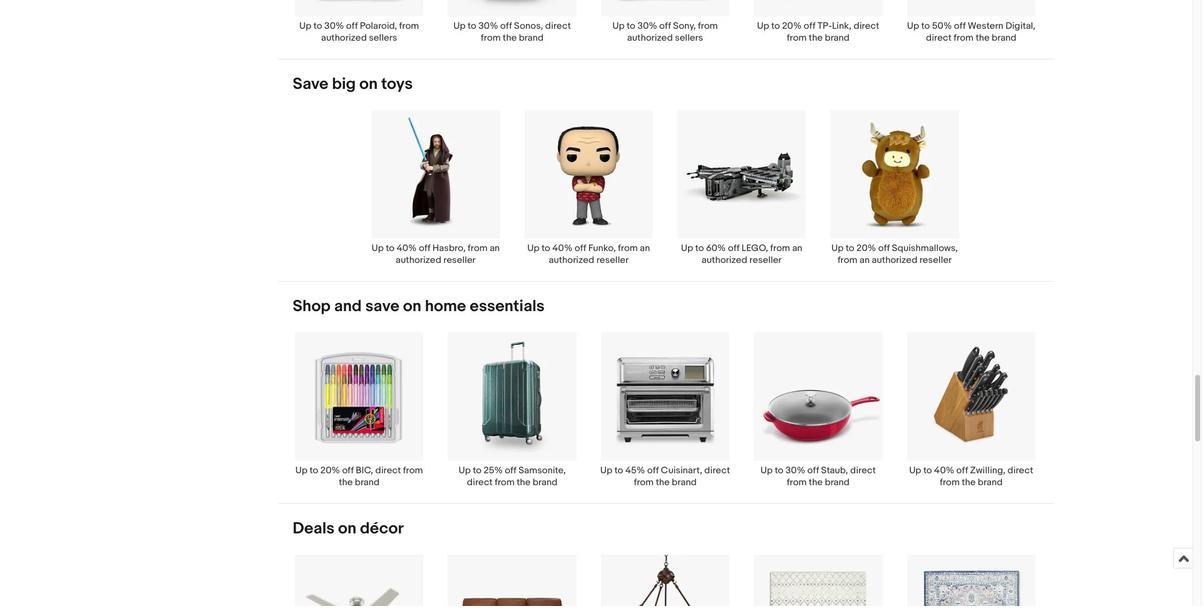 Task type: vqa. For each thing, say whether or not it's contained in the screenshot.
Carhartt in Carhartt patch sewn on the front. Season:Winter,Autumn. Acrylic knit hat to keep your head warm. Type:Knit Hat. Cuffed knit. Flexible rib fabric holds shape. Stretch fit.
no



Task type: describe. For each thing, give the bounding box(es) containing it.
off for bic,
[[342, 465, 354, 477]]

up for up to 25% off samsonite, direct from the brand
[[459, 465, 471, 477]]

deals on décor
[[293, 519, 404, 539]]

up to 50% off western digital, direct from the brand link
[[895, 0, 1048, 44]]

and
[[334, 297, 362, 316]]

the for up to 25% off samsonite, direct from the brand
[[517, 477, 531, 489]]

to for up to 20% off squishmallows, from an authorized reseller
[[846, 242, 855, 254]]

from inside up to 50% off western digital, direct from the brand
[[954, 32, 974, 44]]

to for up to 30% off staub, direct from the brand
[[775, 465, 784, 477]]

0 vertical spatial on
[[360, 74, 378, 94]]

25%
[[484, 465, 503, 477]]

décor
[[360, 519, 404, 539]]

from inside up to 30% off sonos, direct from the brand
[[481, 32, 501, 44]]

sellers for sony,
[[675, 32, 704, 44]]

20% for the
[[321, 465, 340, 477]]

up for up to 50% off western digital, direct from the brand
[[908, 20, 920, 32]]

up to 60% off lego, from an authorized reseller link
[[666, 109, 819, 266]]

up for up to 20% off tp-link, direct from the brand
[[758, 20, 770, 32]]

from inside up to 25% off samsonite, direct from the brand
[[495, 477, 515, 489]]

to for up to 30% off polaroid, from authorized sellers
[[314, 20, 322, 32]]

hasbro,
[[433, 242, 466, 254]]

up to 30% off staub, direct from the brand
[[761, 465, 876, 489]]

direct inside up to 20% off tp-link, direct from the brand
[[854, 20, 880, 32]]

brand for up to 20% off bic, direct from the brand
[[355, 477, 380, 489]]

digital,
[[1006, 20, 1036, 32]]

reseller for squishmallows,
[[920, 254, 952, 266]]

up to 20% off bic, direct from the brand link
[[283, 332, 436, 489]]

reseller for funko,
[[597, 254, 629, 266]]

shop
[[293, 297, 331, 316]]

off for funko,
[[575, 242, 587, 254]]

an for up to 40% off funko, from an authorized reseller
[[640, 242, 650, 254]]

up to 45% off cuisinart, direct from the brand
[[601, 465, 731, 489]]

off for lego,
[[728, 242, 740, 254]]

up for up to 30% off polaroid, from authorized sellers
[[300, 20, 312, 32]]

0 horizontal spatial on
[[338, 519, 357, 539]]

up for up to 20% off bic, direct from the brand
[[296, 465, 308, 477]]

brand for up to 25% off samsonite, direct from the brand
[[533, 477, 558, 489]]

off for sonos,
[[501, 20, 512, 32]]

up to 20% off squishmallows, from an authorized reseller
[[832, 242, 959, 266]]

up to 40% off funko, from an authorized reseller link
[[513, 109, 666, 266]]

brand for up to 30% off sonos, direct from the brand
[[519, 32, 544, 44]]

off for western
[[955, 20, 966, 32]]

up to 50% off western digital, direct from the brand
[[908, 20, 1036, 44]]

up for up to 45% off cuisinart, direct from the brand
[[601, 465, 613, 477]]

an for up to 20% off squishmallows, from an authorized reseller
[[860, 254, 870, 266]]

up to 30% off sonos, direct from the brand
[[454, 20, 571, 44]]

to for up to 40% off zwilling, direct from the brand
[[924, 465, 933, 477]]

up to 20% off tp-link, direct from the brand link
[[742, 0, 895, 44]]

staub,
[[822, 465, 849, 477]]

authorized for up to 20% off squishmallows, from an authorized reseller
[[872, 254, 918, 266]]

from inside up to 20% off bic, direct from the brand
[[403, 465, 423, 477]]

the for up to 30% off staub, direct from the brand
[[809, 477, 823, 489]]

2 horizontal spatial on
[[403, 297, 422, 316]]

sellers for polaroid,
[[369, 32, 397, 44]]

zwilling,
[[971, 465, 1006, 477]]

list for shop and save on home essentials
[[278, 332, 1053, 504]]

50%
[[933, 20, 952, 32]]

off for samsonite,
[[505, 465, 517, 477]]

up to 20% off bic, direct from the brand
[[296, 465, 423, 489]]

cuisinart,
[[661, 465, 703, 477]]

authorized inside up to 30% off sony, from authorized sellers
[[628, 32, 673, 44]]

to for up to 30% off sonos, direct from the brand
[[468, 20, 477, 32]]

the for up to 45% off cuisinart, direct from the brand
[[656, 477, 670, 489]]

polaroid,
[[360, 20, 397, 32]]

authorized inside up to 30% off polaroid, from authorized sellers
[[321, 32, 367, 44]]

direct for up to 25% off samsonite, direct from the brand
[[467, 477, 493, 489]]

up to 40% off zwilling, direct from the brand
[[910, 465, 1034, 489]]

30% for polaroid,
[[325, 20, 344, 32]]

up to 30% off sony, from authorized sellers
[[613, 20, 718, 44]]

the inside up to 50% off western digital, direct from the brand
[[976, 32, 990, 44]]

lego,
[[742, 242, 769, 254]]

off for zwilling,
[[957, 465, 969, 477]]

samsonite,
[[519, 465, 566, 477]]

home
[[425, 297, 466, 316]]

60%
[[706, 242, 726, 254]]

from inside up to 30% off sony, from authorized sellers
[[698, 20, 718, 32]]

45%
[[626, 465, 645, 477]]

up to 30% off polaroid, from authorized sellers
[[300, 20, 419, 44]]

reseller for lego,
[[750, 254, 782, 266]]

to for up to 25% off samsonite, direct from the brand
[[473, 465, 482, 477]]

off for tp-
[[804, 20, 816, 32]]

save big on toys
[[293, 74, 413, 94]]

an for up to 40% off hasbro, from an authorized reseller
[[490, 242, 500, 254]]

from inside up to 40% off hasbro, from an authorized reseller
[[468, 242, 488, 254]]

30% for staub,
[[786, 465, 806, 477]]

up to 30% off staub, direct from the brand link
[[742, 332, 895, 489]]

to for up to 50% off western digital, direct from the brand
[[922, 20, 931, 32]]

from inside up to 20% off squishmallows, from an authorized reseller
[[838, 254, 858, 266]]

40% for hasbro,
[[397, 242, 417, 254]]

up for up to 20% off squishmallows, from an authorized reseller
[[832, 242, 844, 254]]

deals
[[293, 519, 335, 539]]

up to 25% off samsonite, direct from the brand link
[[436, 332, 589, 489]]

up to 40% off funko, from an authorized reseller
[[528, 242, 650, 266]]

list containing up to 30% off polaroid, from authorized sellers
[[278, 0, 1053, 59]]

from inside up to 40% off zwilling, direct from the brand
[[940, 477, 960, 489]]

to for up to 40% off funko, from an authorized reseller
[[542, 242, 551, 254]]



Task type: locate. For each thing, give the bounding box(es) containing it.
brand for up to 40% off zwilling, direct from the brand
[[978, 477, 1003, 489]]

authorized inside the up to 40% off funko, from an authorized reseller
[[549, 254, 595, 266]]

off for sony,
[[660, 20, 671, 32]]

up inside up to 20% off tp-link, direct from the brand
[[758, 20, 770, 32]]

direct inside up to 50% off western digital, direct from the brand
[[927, 32, 952, 44]]

2 sellers from the left
[[675, 32, 704, 44]]

20% for authorized
[[857, 242, 877, 254]]

the
[[503, 32, 517, 44], [809, 32, 823, 44], [976, 32, 990, 44], [339, 477, 353, 489], [517, 477, 531, 489], [656, 477, 670, 489], [809, 477, 823, 489], [962, 477, 976, 489]]

40% left funko,
[[553, 242, 573, 254]]

off inside up to 30% off sony, from authorized sellers
[[660, 20, 671, 32]]

off right 50%
[[955, 20, 966, 32]]

an inside the up to 40% off funko, from an authorized reseller
[[640, 242, 650, 254]]

20% left tp-
[[783, 20, 802, 32]]

authorized for up to 40% off hasbro, from an authorized reseller
[[396, 254, 442, 266]]

1 vertical spatial 20%
[[857, 242, 877, 254]]

list for save big on toys
[[278, 109, 1053, 281]]

to inside 'up to 30% off staub, direct from the brand'
[[775, 465, 784, 477]]

to inside up to 20% off bic, direct from the brand
[[310, 465, 319, 477]]

to for up to 40% off hasbro, from an authorized reseller
[[386, 242, 395, 254]]

bic,
[[356, 465, 373, 477]]

authorized inside up to 40% off hasbro, from an authorized reseller
[[396, 254, 442, 266]]

20% inside up to 20% off squishmallows, from an authorized reseller
[[857, 242, 877, 254]]

to inside up to 30% off sony, from authorized sellers
[[627, 20, 636, 32]]

the inside up to 25% off samsonite, direct from the brand
[[517, 477, 531, 489]]

up inside up to 20% off squishmallows, from an authorized reseller
[[832, 242, 844, 254]]

up inside up to 30% off sonos, direct from the brand
[[454, 20, 466, 32]]

direct for up to 30% off staub, direct from the brand
[[851, 465, 876, 477]]

30% left sony,
[[638, 20, 658, 32]]

off right '45%'
[[648, 465, 659, 477]]

0 horizontal spatial 20%
[[321, 465, 340, 477]]

off inside the up to 40% off funko, from an authorized reseller
[[575, 242, 587, 254]]

up to 25% off samsonite, direct from the brand
[[459, 465, 566, 489]]

20% inside up to 20% off bic, direct from the brand
[[321, 465, 340, 477]]

authorized inside up to 60% off lego, from an authorized reseller
[[702, 254, 748, 266]]

an right the hasbro,
[[490, 242, 500, 254]]

off for staub,
[[808, 465, 819, 477]]

off left the zwilling,
[[957, 465, 969, 477]]

up to 30% off sonos, direct from the brand link
[[436, 0, 589, 44]]

off inside up to 20% off squishmallows, from an authorized reseller
[[879, 242, 890, 254]]

off
[[346, 20, 358, 32], [501, 20, 512, 32], [660, 20, 671, 32], [804, 20, 816, 32], [955, 20, 966, 32], [419, 242, 431, 254], [575, 242, 587, 254], [728, 242, 740, 254], [879, 242, 890, 254], [342, 465, 354, 477], [505, 465, 517, 477], [648, 465, 659, 477], [808, 465, 819, 477], [957, 465, 969, 477]]

authorized
[[321, 32, 367, 44], [628, 32, 673, 44], [396, 254, 442, 266], [549, 254, 595, 266], [702, 254, 748, 266], [872, 254, 918, 266]]

30% inside up to 30% off sony, from authorized sellers
[[638, 20, 658, 32]]

40% left the hasbro,
[[397, 242, 417, 254]]

direct inside up to 40% off zwilling, direct from the brand
[[1008, 465, 1034, 477]]

off left squishmallows,
[[879, 242, 890, 254]]

list
[[278, 0, 1053, 59], [278, 109, 1053, 281], [278, 332, 1053, 504], [278, 554, 1053, 606]]

up inside up to 40% off hasbro, from an authorized reseller
[[372, 242, 384, 254]]

1 vertical spatial on
[[403, 297, 422, 316]]

an for up to 60% off lego, from an authorized reseller
[[793, 242, 803, 254]]

the inside up to 40% off zwilling, direct from the brand
[[962, 477, 976, 489]]

1 sellers from the left
[[369, 32, 397, 44]]

up to 20% off tp-link, direct from the brand
[[758, 20, 880, 44]]

the inside up to 45% off cuisinart, direct from the brand
[[656, 477, 670, 489]]

30% left polaroid,
[[325, 20, 344, 32]]

off left polaroid,
[[346, 20, 358, 32]]

to for up to 45% off cuisinart, direct from the brand
[[615, 465, 624, 477]]

off left sonos,
[[501, 20, 512, 32]]

the for up to 30% off sonos, direct from the brand
[[503, 32, 517, 44]]

direct for up to 40% off zwilling, direct from the brand
[[1008, 465, 1034, 477]]

up inside up to 45% off cuisinart, direct from the brand
[[601, 465, 613, 477]]

off for squishmallows,
[[879, 242, 890, 254]]

2 reseller from the left
[[597, 254, 629, 266]]

to for up to 60% off lego, from an authorized reseller
[[696, 242, 704, 254]]

up inside up to 50% off western digital, direct from the brand
[[908, 20, 920, 32]]

an inside up to 60% off lego, from an authorized reseller
[[793, 242, 803, 254]]

on right deals
[[338, 519, 357, 539]]

an right lego,
[[793, 242, 803, 254]]

20% left bic,
[[321, 465, 340, 477]]

4 list from the top
[[278, 554, 1053, 606]]

1 horizontal spatial sellers
[[675, 32, 704, 44]]

off for hasbro,
[[419, 242, 431, 254]]

20%
[[783, 20, 802, 32], [857, 242, 877, 254], [321, 465, 340, 477]]

20% left squishmallows,
[[857, 242, 877, 254]]

up inside up to 30% off polaroid, from authorized sellers
[[300, 20, 312, 32]]

up for up to 40% off hasbro, from an authorized reseller
[[372, 242, 384, 254]]

3 list from the top
[[278, 332, 1053, 504]]

to for up to 20% off tp-link, direct from the brand
[[772, 20, 780, 32]]

3 reseller from the left
[[750, 254, 782, 266]]

an inside up to 20% off squishmallows, from an authorized reseller
[[860, 254, 870, 266]]

direct for up to 20% off bic, direct from the brand
[[376, 465, 401, 477]]

to for up to 30% off sony, from authorized sellers
[[627, 20, 636, 32]]

2 horizontal spatial 40%
[[935, 465, 955, 477]]

4 reseller from the left
[[920, 254, 952, 266]]

40% inside up to 40% off zwilling, direct from the brand
[[935, 465, 955, 477]]

up inside the up to 40% off funko, from an authorized reseller
[[528, 242, 540, 254]]

up to 40% off hasbro, from an authorized reseller link
[[359, 109, 513, 266]]

off for polaroid,
[[346, 20, 358, 32]]

up inside up to 60% off lego, from an authorized reseller
[[681, 242, 694, 254]]

40%
[[397, 242, 417, 254], [553, 242, 573, 254], [935, 465, 955, 477]]

off inside up to 30% off sonos, direct from the brand
[[501, 20, 512, 32]]

reseller for hasbro,
[[444, 254, 476, 266]]

from inside up to 30% off polaroid, from authorized sellers
[[399, 20, 419, 32]]

brand
[[519, 32, 544, 44], [825, 32, 850, 44], [992, 32, 1017, 44], [355, 477, 380, 489], [533, 477, 558, 489], [672, 477, 697, 489], [825, 477, 850, 489], [978, 477, 1003, 489]]

direct for up to 45% off cuisinart, direct from the brand
[[705, 465, 731, 477]]

sony,
[[673, 20, 696, 32]]

authorized for up to 40% off funko, from an authorized reseller
[[549, 254, 595, 266]]

30% left 'staub,'
[[786, 465, 806, 477]]

sellers inside up to 30% off polaroid, from authorized sellers
[[369, 32, 397, 44]]

reseller inside up to 20% off squishmallows, from an authorized reseller
[[920, 254, 952, 266]]

an right funko,
[[640, 242, 650, 254]]

essentials
[[470, 297, 545, 316]]

up to 40% off zwilling, direct from the brand link
[[895, 332, 1048, 489]]

sellers
[[369, 32, 397, 44], [675, 32, 704, 44]]

brand inside up to 50% off western digital, direct from the brand
[[992, 32, 1017, 44]]

from inside up to 60% off lego, from an authorized reseller
[[771, 242, 791, 254]]

off left 'staub,'
[[808, 465, 819, 477]]

off right '25%'
[[505, 465, 517, 477]]

brand inside up to 20% off tp-link, direct from the brand
[[825, 32, 850, 44]]

1 horizontal spatial on
[[360, 74, 378, 94]]

sonos,
[[514, 20, 543, 32]]

reseller
[[444, 254, 476, 266], [597, 254, 629, 266], [750, 254, 782, 266], [920, 254, 952, 266]]

to inside up to 40% off hasbro, from an authorized reseller
[[386, 242, 395, 254]]

list for deals on décor
[[278, 554, 1053, 606]]

direct
[[546, 20, 571, 32], [854, 20, 880, 32], [927, 32, 952, 44], [376, 465, 401, 477], [705, 465, 731, 477], [851, 465, 876, 477], [1008, 465, 1034, 477], [467, 477, 493, 489]]

up to 20% off squishmallows, from an authorized reseller link
[[819, 109, 972, 266]]

off inside up to 60% off lego, from an authorized reseller
[[728, 242, 740, 254]]

big
[[332, 74, 356, 94]]

the for up to 40% off zwilling, direct from the brand
[[962, 477, 976, 489]]

from inside up to 45% off cuisinart, direct from the brand
[[634, 477, 654, 489]]

to inside the up to 40% off funko, from an authorized reseller
[[542, 242, 551, 254]]

off left sony,
[[660, 20, 671, 32]]

off left bic,
[[342, 465, 354, 477]]

0 horizontal spatial 40%
[[397, 242, 417, 254]]

up inside up to 40% off zwilling, direct from the brand
[[910, 465, 922, 477]]

off right 60%
[[728, 242, 740, 254]]

the for up to 20% off bic, direct from the brand
[[339, 477, 353, 489]]

to
[[314, 20, 322, 32], [468, 20, 477, 32], [627, 20, 636, 32], [772, 20, 780, 32], [922, 20, 931, 32], [386, 242, 395, 254], [542, 242, 551, 254], [696, 242, 704, 254], [846, 242, 855, 254], [310, 465, 319, 477], [473, 465, 482, 477], [615, 465, 624, 477], [775, 465, 784, 477], [924, 465, 933, 477]]

40% inside the up to 40% off funko, from an authorized reseller
[[553, 242, 573, 254]]

0 horizontal spatial sellers
[[369, 32, 397, 44]]

up to 45% off cuisinart, direct from the brand link
[[589, 332, 742, 489]]

30% for sony,
[[638, 20, 658, 32]]

off inside 'up to 30% off staub, direct from the brand'
[[808, 465, 819, 477]]

up to 30% off polaroid, from authorized sellers link
[[283, 0, 436, 44]]

off left tp-
[[804, 20, 816, 32]]

up for up to 30% off sonos, direct from the brand
[[454, 20, 466, 32]]

to inside up to 60% off lego, from an authorized reseller
[[696, 242, 704, 254]]

an
[[490, 242, 500, 254], [640, 242, 650, 254], [793, 242, 803, 254], [860, 254, 870, 266]]

30% for sonos,
[[479, 20, 498, 32]]

save
[[365, 297, 400, 316]]

direct inside up to 30% off sonos, direct from the brand
[[546, 20, 571, 32]]

western
[[968, 20, 1004, 32]]

to inside up to 45% off cuisinart, direct from the brand
[[615, 465, 624, 477]]

off inside up to 40% off hasbro, from an authorized reseller
[[419, 242, 431, 254]]

up for up to 30% off sony, from authorized sellers
[[613, 20, 625, 32]]

list containing up to 40% off hasbro, from an authorized reseller
[[278, 109, 1053, 281]]

to inside up to 20% off tp-link, direct from the brand
[[772, 20, 780, 32]]

direct inside up to 25% off samsonite, direct from the brand
[[467, 477, 493, 489]]

to for up to 20% off bic, direct from the brand
[[310, 465, 319, 477]]

30% inside 'up to 30% off staub, direct from the brand'
[[786, 465, 806, 477]]

the inside 'up to 30% off staub, direct from the brand'
[[809, 477, 823, 489]]

up for up to 30% off staub, direct from the brand
[[761, 465, 773, 477]]

to inside up to 25% off samsonite, direct from the brand
[[473, 465, 482, 477]]

1 list from the top
[[278, 0, 1053, 59]]

direct inside up to 45% off cuisinart, direct from the brand
[[705, 465, 731, 477]]

brand inside up to 25% off samsonite, direct from the brand
[[533, 477, 558, 489]]

off inside up to 50% off western digital, direct from the brand
[[955, 20, 966, 32]]

1 horizontal spatial 20%
[[783, 20, 802, 32]]

the inside up to 20% off bic, direct from the brand
[[339, 477, 353, 489]]

reseller inside the up to 40% off funko, from an authorized reseller
[[597, 254, 629, 266]]

from inside the up to 40% off funko, from an authorized reseller
[[618, 242, 638, 254]]

off inside up to 40% off zwilling, direct from the brand
[[957, 465, 969, 477]]

the inside up to 30% off sonos, direct from the brand
[[503, 32, 517, 44]]

from
[[399, 20, 419, 32], [698, 20, 718, 32], [481, 32, 501, 44], [787, 32, 807, 44], [954, 32, 974, 44], [468, 242, 488, 254], [618, 242, 638, 254], [771, 242, 791, 254], [838, 254, 858, 266], [403, 465, 423, 477], [495, 477, 515, 489], [634, 477, 654, 489], [787, 477, 807, 489], [940, 477, 960, 489]]

20% for from
[[783, 20, 802, 32]]

brand inside up to 30% off sonos, direct from the brand
[[519, 32, 544, 44]]

brand for up to 45% off cuisinart, direct from the brand
[[672, 477, 697, 489]]

direct inside 'up to 30% off staub, direct from the brand'
[[851, 465, 876, 477]]

2 vertical spatial 20%
[[321, 465, 340, 477]]

brand for up to 30% off staub, direct from the brand
[[825, 477, 850, 489]]

on right the big
[[360, 74, 378, 94]]

an left squishmallows,
[[860, 254, 870, 266]]

off inside up to 20% off bic, direct from the brand
[[342, 465, 354, 477]]

to inside up to 30% off sonos, direct from the brand
[[468, 20, 477, 32]]

up inside up to 25% off samsonite, direct from the brand
[[459, 465, 471, 477]]

to inside up to 20% off squishmallows, from an authorized reseller
[[846, 242, 855, 254]]

brand inside up to 40% off zwilling, direct from the brand
[[978, 477, 1003, 489]]

0 vertical spatial 20%
[[783, 20, 802, 32]]

30% inside up to 30% off sonos, direct from the brand
[[479, 20, 498, 32]]

up inside 'up to 30% off staub, direct from the brand'
[[761, 465, 773, 477]]

squishmallows,
[[892, 242, 959, 254]]

reseller inside up to 40% off hasbro, from an authorized reseller
[[444, 254, 476, 266]]

40% for funko,
[[553, 242, 573, 254]]

up for up to 60% off lego, from an authorized reseller
[[681, 242, 694, 254]]

toys
[[382, 74, 413, 94]]

off inside up to 25% off samsonite, direct from the brand
[[505, 465, 517, 477]]

off left funko,
[[575, 242, 587, 254]]

up for up to 40% off zwilling, direct from the brand
[[910, 465, 922, 477]]

off inside up to 45% off cuisinart, direct from the brand
[[648, 465, 659, 477]]

30%
[[325, 20, 344, 32], [479, 20, 498, 32], [638, 20, 658, 32], [786, 465, 806, 477]]

1 horizontal spatial 40%
[[553, 242, 573, 254]]

on
[[360, 74, 378, 94], [403, 297, 422, 316], [338, 519, 357, 539]]

brand inside 'up to 30% off staub, direct from the brand'
[[825, 477, 850, 489]]

direct inside up to 20% off bic, direct from the brand
[[376, 465, 401, 477]]

off inside up to 30% off polaroid, from authorized sellers
[[346, 20, 358, 32]]

from inside 'up to 30% off staub, direct from the brand'
[[787, 477, 807, 489]]

2 horizontal spatial 20%
[[857, 242, 877, 254]]

2 list from the top
[[278, 109, 1053, 281]]

shop and save on home essentials
[[293, 297, 545, 316]]

save
[[293, 74, 329, 94]]

link,
[[833, 20, 852, 32]]

2 vertical spatial on
[[338, 519, 357, 539]]

off for cuisinart,
[[648, 465, 659, 477]]

the inside up to 20% off tp-link, direct from the brand
[[809, 32, 823, 44]]

tp-
[[818, 20, 833, 32]]

up
[[300, 20, 312, 32], [454, 20, 466, 32], [613, 20, 625, 32], [758, 20, 770, 32], [908, 20, 920, 32], [372, 242, 384, 254], [528, 242, 540, 254], [681, 242, 694, 254], [832, 242, 844, 254], [296, 465, 308, 477], [459, 465, 471, 477], [601, 465, 613, 477], [761, 465, 773, 477], [910, 465, 922, 477]]

reseller inside up to 60% off lego, from an authorized reseller
[[750, 254, 782, 266]]

list containing up to 20% off bic, direct from the brand
[[278, 332, 1053, 504]]

off left the hasbro,
[[419, 242, 431, 254]]

up to 30% off sony, from authorized sellers link
[[589, 0, 742, 44]]

from inside up to 20% off tp-link, direct from the brand
[[787, 32, 807, 44]]

an inside up to 40% off hasbro, from an authorized reseller
[[490, 242, 500, 254]]

40% left the zwilling,
[[935, 465, 955, 477]]

funko,
[[589, 242, 616, 254]]

up to 40% off hasbro, from an authorized reseller
[[372, 242, 500, 266]]

brand inside up to 20% off bic, direct from the brand
[[355, 477, 380, 489]]

40% inside up to 40% off hasbro, from an authorized reseller
[[397, 242, 417, 254]]

40% for zwilling,
[[935, 465, 955, 477]]

brand inside up to 45% off cuisinart, direct from the brand
[[672, 477, 697, 489]]

on right "save"
[[403, 297, 422, 316]]

up to 60% off lego, from an authorized reseller
[[681, 242, 803, 266]]

30% left sonos,
[[479, 20, 498, 32]]

direct for up to 30% off sonos, direct from the brand
[[546, 20, 571, 32]]

1 reseller from the left
[[444, 254, 476, 266]]

authorized for up to 60% off lego, from an authorized reseller
[[702, 254, 748, 266]]

30% inside up to 30% off polaroid, from authorized sellers
[[325, 20, 344, 32]]

to inside up to 50% off western digital, direct from the brand
[[922, 20, 931, 32]]

up for up to 40% off funko, from an authorized reseller
[[528, 242, 540, 254]]

sellers inside up to 30% off sony, from authorized sellers
[[675, 32, 704, 44]]

off inside up to 20% off tp-link, direct from the brand
[[804, 20, 816, 32]]



